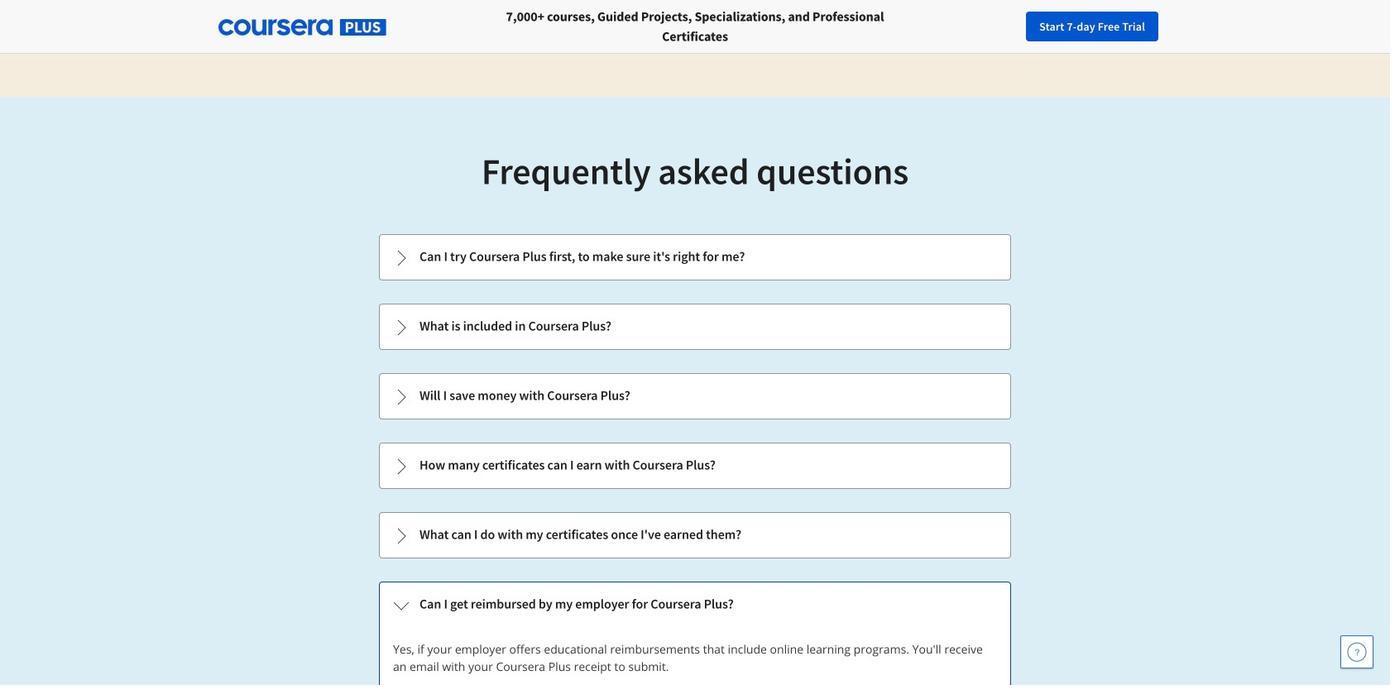Task type: describe. For each thing, give the bounding box(es) containing it.
coursera image
[[139, 14, 244, 40]]

coursera plus image
[[219, 19, 387, 36]]



Task type: locate. For each thing, give the bounding box(es) containing it.
help center image
[[1348, 642, 1368, 662]]

None search field
[[353, 9, 754, 45]]

list
[[378, 233, 1013, 685]]



Task type: vqa. For each thing, say whether or not it's contained in the screenshot.
the middle goal
no



